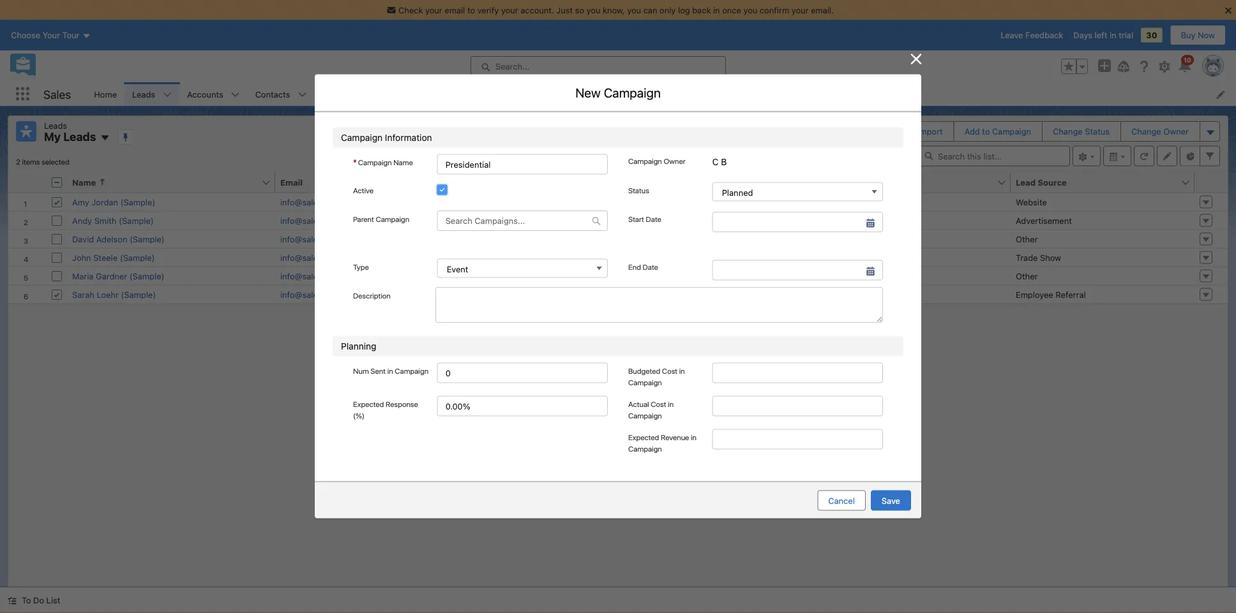 Task type: describe. For each thing, give the bounding box(es) containing it.
save button
[[871, 491, 911, 511]]

*
[[353, 158, 357, 167]]

contacts
[[255, 89, 290, 99]]

campaign owner
[[628, 157, 685, 166]]

2 for 2 items selected
[[16, 157, 20, 166]]

days left in trial
[[1073, 30, 1133, 40]]

3 info@salesforce.com link from the top
[[280, 234, 361, 244]]

add to campaign button
[[954, 122, 1041, 141]]

confirm
[[760, 5, 789, 15]]

reports list item
[[597, 82, 659, 106]]

campaign information
[[341, 132, 432, 143]]

john steele (sample) link
[[72, 253, 155, 262]]

smith
[[94, 216, 117, 225]]

name button
[[67, 172, 261, 193]]

know,
[[603, 5, 625, 15]]

owner for campaign owner
[[664, 157, 685, 166]]

cell down end date text field
[[662, 285, 865, 304]]

4 info@salesforce.com link from the top
[[280, 253, 361, 262]]

steele
[[93, 253, 118, 262]]

maria gardner (sample)
[[72, 271, 164, 281]]

lead source button
[[1011, 172, 1181, 193]]

End Date text field
[[712, 260, 883, 280]]

num sent in campaign
[[353, 367, 428, 376]]

in right the back
[[713, 5, 720, 15]]

search...
[[495, 62, 530, 71]]

info@salesforce.com for first the info@salesforce.com link from the top
[[280, 197, 361, 207]]

leads down sales
[[44, 121, 67, 130]]

Active checkbox
[[437, 185, 447, 195]]

import button
[[907, 122, 953, 141]]

accounts link
[[179, 82, 231, 106]]

start
[[628, 215, 644, 224]]

jordan
[[91, 197, 118, 207]]

buy
[[1181, 30, 1196, 40]]

(sample) for john steele (sample)
[[120, 253, 155, 262]]

info@salesforce.com for third the info@salesforce.com link from the top of the my leads 'grid'
[[280, 234, 361, 244]]

status up "start"
[[628, 186, 649, 195]]

keep member status
[[439, 363, 519, 372]]

buy now
[[1181, 30, 1215, 40]]

name inside button
[[72, 177, 96, 187]]

0 vertical spatial new
[[575, 85, 601, 100]]

working for trade show
[[870, 253, 902, 262]]

status for change status
[[1085, 127, 1110, 136]]

just
[[556, 5, 573, 15]]

leads inside list item
[[132, 89, 155, 99]]

2 vertical spatial to
[[595, 173, 606, 188]]

cancel button for add to campaign
[[710, 403, 758, 423]]

0 horizontal spatial cancel
[[721, 408, 747, 418]]

item number image
[[8, 172, 47, 193]]

campaign inside "expected revenue in campaign"
[[628, 445, 662, 454]]

type
[[353, 263, 369, 272]]

sent
[[371, 367, 386, 376]]

2 click to dial disabled image from the top
[[474, 253, 553, 262]]

inc
[[728, 197, 739, 207]]

inverse image
[[909, 52, 924, 67]]

add inside "button"
[[965, 127, 980, 136]]

advertisement
[[1016, 216, 1072, 225]]

planning
[[341, 341, 376, 351]]

maria
[[72, 271, 94, 281]]

1 horizontal spatial name
[[393, 158, 413, 167]]

import
[[917, 127, 943, 136]]

check
[[398, 5, 423, 15]]

other for maria gardner (sample)
[[1016, 271, 1038, 281]]

Search My Leads list view. search field
[[917, 146, 1070, 166]]

lead status
[[870, 177, 919, 187]]

5 info@salesforce.com link from the top
[[280, 271, 361, 281]]

home link
[[86, 82, 125, 106]]

phone
[[474, 177, 500, 187]]

reports link
[[597, 82, 643, 106]]

3c systems
[[667, 271, 713, 281]]

in for days left in trial
[[1110, 30, 1116, 40]]

member
[[429, 294, 461, 303]]

1 list item from the left
[[314, 82, 399, 106]]

(sample) for amy jordan (sample)
[[120, 197, 155, 207]]

expected response (%)
[[353, 400, 418, 420]]

change for change status
[[1053, 127, 1083, 136]]

Description text field
[[435, 287, 883, 323]]

1 you from the left
[[587, 5, 600, 15]]

change status button
[[1043, 122, 1120, 141]]

list containing home
[[86, 82, 1236, 106]]

click to dial disabled image for andy smith (sample)
[[474, 216, 553, 225]]

submit button
[[763, 403, 812, 423]]

revenue
[[661, 433, 689, 442]]

in for budgeted cost in campaign
[[679, 367, 685, 376]]

cell down phone "button"
[[469, 193, 662, 211]]

cell up event "popup button" at left
[[469, 230, 662, 248]]

working for advertisement
[[870, 216, 902, 225]]

new inside button
[[879, 127, 896, 136]]

2 you from the left
[[627, 5, 641, 15]]

leads right my
[[63, 130, 96, 144]]

1 info@salesforce.com link from the top
[[280, 197, 361, 207]]

owner for change owner
[[1164, 127, 1189, 136]]

in for num sent in campaign
[[387, 367, 393, 376]]

6 info@salesforce.com link from the top
[[280, 290, 361, 299]]

trade
[[1016, 253, 1038, 262]]

campaign right *
[[358, 158, 392, 167]]

overwrite
[[439, 374, 477, 383]]

home
[[94, 89, 117, 99]]

overwrite member status
[[439, 374, 537, 383]]

add to campaign inside "button"
[[965, 127, 1031, 136]]

Budgeted Cost in Campaign text field
[[712, 363, 883, 383]]

member for overwrite
[[479, 374, 511, 383]]

leads
[[431, 210, 454, 220]]

campaign inside budgeted cost in campaign
[[628, 378, 662, 387]]

selected for 2 items selected
[[42, 157, 69, 166]]

to do list button
[[0, 588, 68, 614]]

cell down the 2 items selected
[[47, 172, 67, 193]]

john
[[72, 253, 91, 262]]

lead source element
[[1011, 172, 1202, 193]]

universal
[[667, 216, 703, 225]]

1 your from the left
[[425, 5, 442, 15]]

(sample) for david adelson (sample)
[[130, 234, 165, 244]]

lead source
[[1016, 177, 1067, 187]]

lead status button
[[865, 172, 997, 193]]

selected for 2 leads selected
[[456, 210, 491, 220]]

(sample) for sarah loehr (sample)
[[121, 290, 156, 299]]

do
[[33, 596, 44, 606]]

log
[[678, 5, 690, 15]]

status for overwrite member status
[[513, 374, 537, 383]]

lee enterprise, inc link
[[667, 197, 739, 207]]

change status
[[1053, 127, 1110, 136]]

b
[[721, 157, 727, 167]]

change owner
[[1131, 127, 1189, 136]]

members?
[[527, 347, 567, 357]]

2 leads selected
[[424, 210, 491, 220]]

0 vertical spatial to
[[467, 5, 475, 15]]

show
[[1040, 253, 1061, 262]]

text default image inside to do list button
[[8, 597, 17, 606]]

in for actual cost in campaign
[[668, 400, 674, 409]]

budgeted
[[628, 367, 660, 376]]

3 your from the left
[[792, 5, 809, 15]]

gardner
[[96, 271, 127, 281]]

(sample) for maria gardner (sample)
[[129, 271, 164, 281]]

parent campaign
[[353, 215, 409, 224]]

my leads grid
[[8, 172, 1228, 304]]

item number element
[[8, 172, 47, 193]]

to do list
[[22, 596, 60, 606]]

lead status element
[[865, 172, 1018, 193]]

phone element
[[469, 172, 662, 193]]

amy jordan (sample)
[[72, 197, 155, 207]]

(sample) for andy smith (sample)
[[119, 216, 154, 225]]

my
[[44, 130, 61, 144]]

Actual Cost in Campaign text field
[[712, 396, 883, 416]]

action image
[[1195, 172, 1228, 193]]

universal technologies
[[667, 216, 756, 225]]

trade show
[[1016, 253, 1061, 262]]

campaign down campaign owner
[[610, 173, 666, 188]]



Task type: vqa. For each thing, say whether or not it's contained in the screenshot.
name element
yes



Task type: locate. For each thing, give the bounding box(es) containing it.
date for start date
[[646, 215, 661, 224]]

text default image
[[796, 253, 805, 262]]

(sample) down maria gardner (sample) link
[[121, 290, 156, 299]]

systems
[[681, 271, 713, 281]]

budgeted cost in campaign
[[628, 367, 685, 387]]

buy now button
[[1170, 25, 1226, 45]]

2 other from the top
[[1016, 271, 1038, 281]]

text default image left the to
[[8, 597, 17, 606]]

1 horizontal spatial cancel button
[[817, 491, 866, 511]]

adelson
[[96, 234, 127, 244]]

cell down technologies
[[662, 230, 865, 248]]

reports
[[605, 89, 635, 99]]

expected for expected revenue in campaign
[[628, 433, 659, 442]]

change
[[1053, 127, 1083, 136], [1131, 127, 1161, 136]]

Num Sent in Campaign text field
[[437, 363, 608, 383]]

2 working from the top
[[870, 253, 902, 262]]

2 items selected
[[16, 157, 69, 166]]

c
[[712, 157, 719, 167]]

in right revenue
[[691, 433, 697, 442]]

1 horizontal spatial add to campaign
[[965, 127, 1031, 136]]

you left can
[[627, 5, 641, 15]]

campaign name
[[358, 158, 413, 167]]

0 vertical spatial expected
[[353, 400, 384, 409]]

1 horizontal spatial to
[[595, 173, 606, 188]]

submit
[[774, 408, 801, 418]]

member for keep
[[461, 363, 493, 372]]

0 horizontal spatial you
[[587, 5, 600, 15]]

list
[[86, 82, 1236, 106]]

text default image
[[592, 217, 601, 226], [8, 597, 17, 606]]

amy
[[72, 197, 89, 207]]

1 horizontal spatial you
[[627, 5, 641, 15]]

2 info@salesforce.com from the top
[[280, 216, 361, 225]]

1 other from the top
[[1016, 234, 1038, 244]]

check your email to verify your account. just so you know, you can only log back in once you confirm your email.
[[398, 5, 834, 15]]

amy jordan (sample) link
[[72, 197, 155, 207]]

(sample) down the david adelson (sample)
[[120, 253, 155, 262]]

None search field
[[917, 146, 1070, 166]]

campaign down update
[[395, 367, 428, 376]]

once
[[722, 5, 741, 15]]

selected right "leads"
[[456, 210, 491, 220]]

response
[[386, 400, 418, 409]]

0 vertical spatial text default image
[[592, 217, 601, 226]]

selected right items
[[42, 157, 69, 166]]

expected up the (%)
[[353, 400, 384, 409]]

lee
[[667, 197, 681, 207]]

other up trade
[[1016, 234, 1038, 244]]

2 for 2 leads selected
[[424, 210, 429, 220]]

lead inside lead source button
[[1016, 177, 1036, 187]]

email element
[[275, 172, 477, 193]]

other down trade
[[1016, 271, 1038, 281]]

0 vertical spatial add
[[965, 127, 980, 136]]

num
[[353, 367, 369, 376]]

contacts list item
[[248, 82, 314, 106]]

1 vertical spatial 2
[[424, 210, 429, 220]]

phone button
[[469, 172, 648, 193]]

2 left "leads"
[[424, 210, 429, 220]]

status for lead status
[[892, 177, 919, 187]]

1 horizontal spatial list item
[[659, 82, 719, 106]]

campaign down budgeted
[[628, 378, 662, 387]]

status right member
[[463, 294, 488, 303]]

owner inside button
[[1164, 127, 1189, 136]]

2 horizontal spatial to
[[982, 127, 990, 136]]

0 vertical spatial 2
[[16, 157, 20, 166]]

cost
[[662, 367, 678, 376], [651, 400, 666, 409]]

you
[[587, 5, 600, 15], [627, 5, 641, 15], [743, 5, 757, 15]]

c b
[[712, 157, 727, 167]]

new down lead status
[[870, 197, 887, 207]]

6 info@salesforce.com from the top
[[280, 290, 361, 299]]

status up expected response (%) 'text box'
[[513, 374, 537, 383]]

2 change from the left
[[1131, 127, 1161, 136]]

(sample) right gardner
[[129, 271, 164, 281]]

1 vertical spatial owner
[[664, 157, 685, 166]]

change inside button
[[1131, 127, 1161, 136]]

3 working from the top
[[870, 271, 902, 281]]

1 vertical spatial member
[[479, 374, 511, 383]]

1 horizontal spatial change
[[1131, 127, 1161, 136]]

your left email.
[[792, 5, 809, 15]]

parent
[[353, 215, 374, 224]]

new campaign
[[575, 85, 661, 100]]

cancel button for new campaign
[[817, 491, 866, 511]]

in down budgeted cost in campaign
[[668, 400, 674, 409]]

change for change owner
[[1131, 127, 1161, 136]]

list view controls image
[[1073, 146, 1101, 166]]

leads list item
[[125, 82, 179, 106]]

verify
[[477, 5, 499, 15]]

list item
[[314, 82, 399, 106], [659, 82, 719, 106]]

1 vertical spatial add to campaign
[[570, 173, 666, 188]]

campaign down revenue
[[628, 445, 662, 454]]

leads
[[132, 89, 155, 99], [44, 121, 67, 130], [63, 130, 96, 144]]

list
[[46, 596, 60, 606]]

campaign up search my leads list view. search field
[[992, 127, 1031, 136]]

info@salesforce.com for 5th the info@salesforce.com link from the bottom
[[280, 216, 361, 225]]

1 horizontal spatial cancel
[[828, 496, 855, 506]]

cost right budgeted
[[662, 367, 678, 376]]

0 vertical spatial status
[[495, 363, 519, 372]]

0 horizontal spatial change
[[1053, 127, 1083, 136]]

days
[[1073, 30, 1092, 40]]

1 click to dial disabled image from the top
[[474, 216, 553, 225]]

add to campaign up "start"
[[570, 173, 666, 188]]

status inside button
[[892, 177, 919, 187]]

loehr
[[97, 290, 119, 299]]

info@salesforce.com for 6th the info@salesforce.com link
[[280, 290, 361, 299]]

cost inside actual cost in campaign
[[651, 400, 666, 409]]

campaign inside actual cost in campaign
[[628, 411, 662, 420]]

1 horizontal spatial lead
[[1016, 177, 1036, 187]]

action element
[[1195, 172, 1228, 193]]

leave
[[1001, 30, 1023, 40]]

you right once in the right top of the page
[[743, 5, 757, 15]]

1 horizontal spatial add
[[965, 127, 980, 136]]

1 vertical spatial cancel button
[[817, 491, 866, 511]]

source
[[1038, 177, 1067, 187]]

your right 'verify' at left top
[[501, 5, 518, 15]]

1 vertical spatial add
[[570, 173, 592, 188]]

working
[[870, 216, 902, 225], [870, 253, 902, 262], [870, 271, 902, 281], [870, 290, 902, 299]]

2 left items
[[16, 157, 20, 166]]

click to dial disabled image
[[474, 216, 553, 225], [474, 253, 553, 262], [474, 271, 553, 281]]

campaign
[[604, 85, 661, 100], [992, 127, 1031, 136], [341, 132, 383, 143], [628, 157, 662, 166], [358, 158, 392, 167], [610, 173, 666, 188], [376, 215, 409, 224], [429, 231, 468, 241], [395, 367, 428, 376], [628, 378, 662, 387], [628, 411, 662, 420], [628, 445, 662, 454]]

your left email
[[425, 5, 442, 15]]

in right budgeted
[[679, 367, 685, 376]]

1 vertical spatial date
[[643, 263, 658, 272]]

info@salesforce.com
[[280, 197, 361, 207], [280, 216, 361, 225], [280, 234, 361, 244], [280, 253, 361, 262], [280, 271, 361, 281], [280, 290, 361, 299]]

email.
[[811, 5, 834, 15]]

status down campaign
[[495, 363, 519, 372]]

1 vertical spatial to
[[982, 127, 990, 136]]

to inside "button"
[[982, 127, 990, 136]]

0 vertical spatial name
[[393, 158, 413, 167]]

planned
[[722, 188, 753, 197]]

campaign up start date
[[628, 157, 662, 166]]

lead down 'new' button
[[870, 177, 890, 187]]

1 info@salesforce.com from the top
[[280, 197, 361, 207]]

leave feedback link
[[1001, 30, 1063, 40]]

0 vertical spatial cost
[[662, 367, 678, 376]]

(sample) right adelson
[[130, 234, 165, 244]]

cancel left save button
[[828, 496, 855, 506]]

expected for expected response (%)
[[353, 400, 384, 409]]

name
[[393, 158, 413, 167], [72, 177, 96, 187]]

0 horizontal spatial text default image
[[8, 597, 17, 606]]

cell
[[47, 172, 67, 193], [469, 193, 662, 211], [469, 230, 662, 248], [662, 230, 865, 248], [469, 285, 662, 304], [662, 285, 865, 304]]

maria gardner (sample) link
[[72, 271, 164, 281]]

new down search... button on the top of the page
[[575, 85, 601, 100]]

0 horizontal spatial owner
[[664, 157, 685, 166]]

information
[[385, 132, 432, 143]]

in inside "expected revenue in campaign"
[[691, 433, 697, 442]]

date right "start"
[[646, 215, 661, 224]]

0 horizontal spatial add
[[570, 173, 592, 188]]

1 vertical spatial expected
[[628, 433, 659, 442]]

trial
[[1119, 30, 1133, 40]]

expected revenue in campaign
[[628, 433, 697, 454]]

(sample) up the david adelson (sample)
[[119, 216, 154, 225]]

1 horizontal spatial text default image
[[592, 217, 601, 226]]

2 list item from the left
[[659, 82, 719, 106]]

status
[[495, 363, 519, 372], [513, 374, 537, 383]]

Parent Campaign text field
[[438, 211, 592, 231]]

add to campaign up search my leads list view. search field
[[965, 127, 1031, 136]]

cancel button left save button
[[817, 491, 866, 511]]

4 info@salesforce.com from the top
[[280, 253, 361, 262]]

info@salesforce.com link
[[280, 197, 361, 207], [280, 216, 361, 225], [280, 234, 361, 244], [280, 253, 361, 262], [280, 271, 361, 281], [280, 290, 361, 299]]

other for david adelson (sample)
[[1016, 234, 1038, 244]]

status up list view controls 'icon'
[[1085, 127, 1110, 136]]

so
[[575, 5, 584, 15]]

change inside button
[[1053, 127, 1083, 136]]

3 you from the left
[[743, 5, 757, 15]]

employee referral
[[1016, 290, 1086, 299]]

lead
[[870, 177, 890, 187], [1016, 177, 1036, 187]]

2 vertical spatial new
[[870, 197, 887, 207]]

2 info@salesforce.com link from the top
[[280, 216, 361, 225]]

email
[[445, 5, 465, 15]]

member down keep member status
[[479, 374, 511, 383]]

1 horizontal spatial selected
[[456, 210, 491, 220]]

event button
[[437, 259, 608, 278]]

name up amy
[[72, 177, 96, 187]]

you right so
[[587, 5, 600, 15]]

my leads|leads|list view element
[[8, 116, 1228, 588]]

Expected Response (%) text field
[[437, 396, 608, 416]]

3 click to dial disabled image from the top
[[474, 271, 553, 281]]

cost inside budgeted cost in campaign
[[662, 367, 678, 376]]

status down 'new' button
[[892, 177, 919, 187]]

2 vertical spatial click to dial disabled image
[[474, 271, 553, 281]]

1 vertical spatial cost
[[651, 400, 666, 409]]

andy smith (sample) link
[[72, 216, 154, 225]]

description
[[353, 291, 391, 300]]

0 horizontal spatial selected
[[42, 157, 69, 166]]

update existing campaign members?
[[424, 347, 567, 357]]

active
[[353, 186, 374, 195]]

sarah loehr (sample) link
[[72, 290, 156, 299]]

1 vertical spatial click to dial disabled image
[[474, 253, 553, 262]]

andy smith (sample)
[[72, 216, 154, 225]]

0 vertical spatial owner
[[1164, 127, 1189, 136]]

Start Date text field
[[712, 212, 883, 233]]

date for end date
[[643, 263, 658, 272]]

accounts
[[187, 89, 223, 99]]

new inside my leads 'grid'
[[870, 197, 887, 207]]

name element
[[67, 172, 283, 193]]

expected inside expected response (%)
[[353, 400, 384, 409]]

0 vertical spatial cancel
[[721, 408, 747, 418]]

1 vertical spatial other
[[1016, 271, 1038, 281]]

status for keep member status
[[495, 363, 519, 372]]

3 info@salesforce.com from the top
[[280, 234, 361, 244]]

0 vertical spatial selected
[[42, 157, 69, 166]]

1 horizontal spatial your
[[501, 5, 518, 15]]

end date
[[628, 263, 658, 272]]

lead for lead source
[[1016, 177, 1036, 187]]

0 vertical spatial cancel button
[[710, 403, 758, 423]]

selected inside my leads|leads|list view element
[[42, 157, 69, 166]]

leads right the home 'link'
[[132, 89, 155, 99]]

existing
[[455, 347, 484, 357]]

1 horizontal spatial expected
[[628, 433, 659, 442]]

andy
[[72, 216, 92, 225]]

1 vertical spatial status
[[513, 374, 537, 383]]

in for expected revenue in campaign
[[691, 433, 697, 442]]

1 lead from the left
[[870, 177, 890, 187]]

campaign right parent
[[376, 215, 409, 224]]

planned button
[[712, 182, 883, 202]]

working for employee referral
[[870, 290, 902, 299]]

info@salesforce.com for second the info@salesforce.com link from the bottom
[[280, 271, 361, 281]]

universal technologies link
[[667, 216, 756, 225]]

status inside button
[[1085, 127, 1110, 136]]

name down information
[[393, 158, 413, 167]]

new left import
[[879, 127, 896, 136]]

in inside budgeted cost in campaign
[[679, 367, 685, 376]]

actual
[[628, 400, 649, 409]]

2 inside my leads|leads|list view element
[[16, 157, 20, 166]]

member status
[[429, 294, 488, 303]]

working for other
[[870, 271, 902, 281]]

campaign down search... button on the top of the page
[[604, 85, 661, 100]]

1 vertical spatial text default image
[[8, 597, 17, 606]]

employee
[[1016, 290, 1053, 299]]

cost for budgeted
[[662, 367, 678, 376]]

1 vertical spatial selected
[[456, 210, 491, 220]]

campaign down actual
[[628, 411, 662, 420]]

2 lead from the left
[[1016, 177, 1036, 187]]

campaign
[[487, 347, 524, 357]]

cell down event "popup button" at left
[[469, 285, 662, 304]]

0 horizontal spatial your
[[425, 5, 442, 15]]

actual cost in campaign
[[628, 400, 674, 420]]

to
[[22, 596, 31, 606]]

0 horizontal spatial add to campaign
[[570, 173, 666, 188]]

john steele (sample)
[[72, 253, 155, 262]]

text default image left "start"
[[592, 217, 601, 226]]

0 horizontal spatial cancel button
[[710, 403, 758, 423]]

0 horizontal spatial 2
[[16, 157, 20, 166]]

1 working from the top
[[870, 216, 902, 225]]

company element
[[662, 172, 873, 193]]

expected inside "expected revenue in campaign"
[[628, 433, 659, 442]]

expected down actual cost in campaign
[[628, 433, 659, 442]]

can
[[643, 5, 657, 15]]

0 vertical spatial add to campaign
[[965, 127, 1031, 136]]

campaign inside "button"
[[992, 127, 1031, 136]]

campaign up *
[[341, 132, 383, 143]]

2 horizontal spatial your
[[792, 5, 809, 15]]

in right sent
[[387, 367, 393, 376]]

None text field
[[437, 154, 608, 175]]

0 horizontal spatial expected
[[353, 400, 384, 409]]

1 horizontal spatial 2
[[424, 210, 429, 220]]

now
[[1198, 30, 1215, 40]]

info@salesforce.com for 4th the info@salesforce.com link from the top
[[280, 253, 361, 262]]

1 vertical spatial name
[[72, 177, 96, 187]]

change owner button
[[1121, 122, 1199, 141]]

4 working from the top
[[870, 290, 902, 299]]

1 horizontal spatial owner
[[1164, 127, 1189, 136]]

accounts list item
[[179, 82, 248, 106]]

2 horizontal spatial you
[[743, 5, 757, 15]]

0 vertical spatial other
[[1016, 234, 1038, 244]]

0 vertical spatial date
[[646, 215, 661, 224]]

(%)
[[353, 411, 365, 420]]

event
[[447, 264, 468, 274]]

cancel button left submit at bottom right
[[710, 403, 758, 423]]

0 vertical spatial member
[[461, 363, 493, 372]]

1 change from the left
[[1053, 127, 1083, 136]]

(sample) up andy smith (sample)
[[120, 197, 155, 207]]

1 vertical spatial new
[[879, 127, 896, 136]]

email
[[280, 177, 303, 187]]

keep
[[439, 363, 459, 372]]

only
[[660, 5, 676, 15]]

0 horizontal spatial lead
[[870, 177, 890, 187]]

0 horizontal spatial list item
[[314, 82, 399, 106]]

my leads status
[[16, 157, 69, 166]]

update
[[424, 347, 452, 357]]

campaign down "leads"
[[429, 231, 468, 241]]

lead inside lead status button
[[870, 177, 890, 187]]

technologies
[[705, 216, 756, 225]]

0 horizontal spatial to
[[467, 5, 475, 15]]

click to dial disabled image for maria gardner (sample)
[[474, 271, 553, 281]]

back
[[692, 5, 711, 15]]

select list display image
[[1103, 146, 1131, 166]]

cost right actual
[[651, 400, 666, 409]]

0 horizontal spatial name
[[72, 177, 96, 187]]

expected
[[353, 400, 384, 409], [628, 433, 659, 442]]

member
[[461, 363, 493, 372], [479, 374, 511, 383]]

cancel left submit at bottom right
[[721, 408, 747, 418]]

in right left
[[1110, 30, 1116, 40]]

1 vertical spatial cancel
[[828, 496, 855, 506]]

cost for actual
[[651, 400, 666, 409]]

status for member status
[[463, 294, 488, 303]]

5 info@salesforce.com from the top
[[280, 271, 361, 281]]

lead up 'website' on the top of the page
[[1016, 177, 1036, 187]]

group
[[1061, 59, 1088, 74]]

Expected Revenue in Campaign text field
[[712, 429, 883, 450]]

2 your from the left
[[501, 5, 518, 15]]

member up "overwrite member status"
[[461, 363, 493, 372]]

in inside actual cost in campaign
[[668, 400, 674, 409]]

lead for lead status
[[870, 177, 890, 187]]

date right end
[[643, 263, 658, 272]]

0 vertical spatial click to dial disabled image
[[474, 216, 553, 225]]



